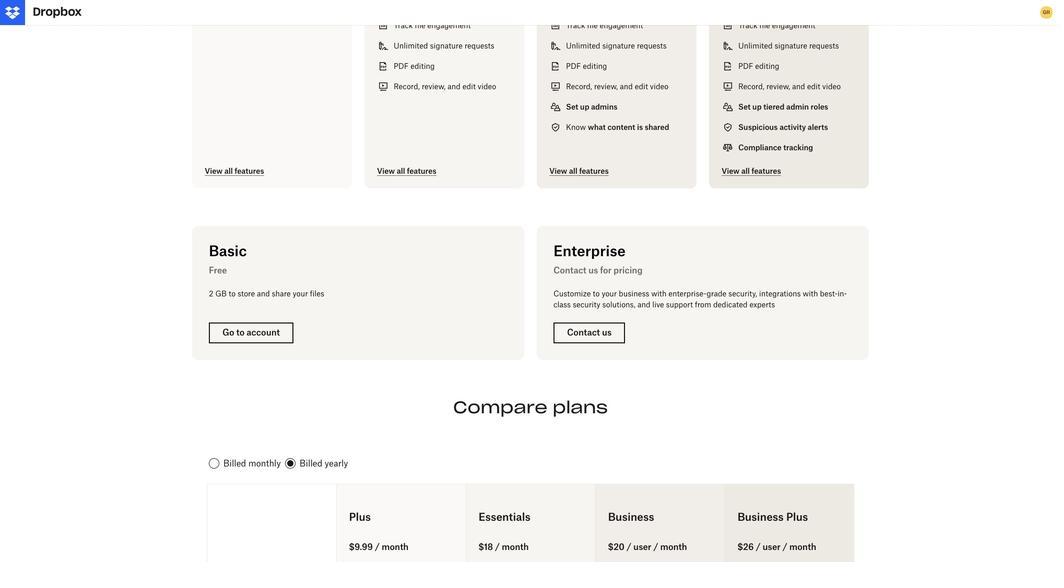 Task type: locate. For each thing, give the bounding box(es) containing it.
to for customize to your business with enterprise-grade security, integrations with best-in- class security solutions, and live support from dedicated experts
[[593, 289, 600, 298]]

review,
[[422, 82, 446, 91], [594, 82, 618, 91], [766, 82, 790, 91]]

go to account
[[222, 328, 280, 338]]

and inside customize to your business with enterprise-grade security, integrations with best-in- class security solutions, and live support from dedicated experts
[[637, 300, 650, 309]]

1 user from the left
[[634, 542, 651, 552]]

files
[[310, 289, 324, 298]]

track
[[394, 21, 413, 30], [566, 21, 585, 30], [738, 21, 757, 30]]

1 horizontal spatial edit
[[635, 82, 648, 91]]

0 horizontal spatial engagement
[[427, 21, 471, 30]]

0 horizontal spatial us
[[589, 265, 598, 276]]

/ for $18
[[495, 542, 500, 552]]

1 horizontal spatial your
[[602, 289, 617, 298]]

pdf editing
[[394, 61, 435, 70], [566, 61, 607, 70], [738, 61, 779, 70]]

contact up customize
[[554, 265, 586, 276]]

roles
[[811, 102, 828, 111]]

to for go to account
[[236, 328, 245, 338]]

1 horizontal spatial with
[[803, 289, 818, 298]]

tracking
[[783, 143, 813, 152]]

5 / from the left
[[756, 542, 761, 552]]

business
[[619, 289, 649, 298]]

1 horizontal spatial record,
[[566, 82, 592, 91]]

3 track file engagement from the left
[[738, 21, 815, 30]]

1 horizontal spatial up
[[752, 102, 762, 111]]

0 vertical spatial us
[[589, 265, 598, 276]]

engagement for set up admins
[[600, 21, 643, 30]]

1 horizontal spatial editing
[[583, 61, 607, 70]]

set up tiered admin roles
[[738, 102, 828, 111]]

1 business from the left
[[608, 511, 654, 524]]

1 horizontal spatial billed
[[300, 458, 322, 469]]

gr button
[[1038, 4, 1055, 21]]

business up $20
[[608, 511, 654, 524]]

3 video from the left
[[822, 82, 841, 91]]

2 track from the left
[[566, 21, 585, 30]]

2 your from the left
[[602, 289, 617, 298]]

with up the live
[[651, 289, 667, 298]]

with
[[651, 289, 667, 298], [803, 289, 818, 298]]

plus up the $9.99
[[349, 511, 371, 524]]

1 vertical spatial us
[[602, 328, 612, 338]]

unlimited signature requests for set up tiered admin roles
[[738, 41, 839, 50]]

support
[[666, 300, 693, 309]]

customize
[[554, 289, 591, 298]]

1 horizontal spatial track file engagement
[[566, 21, 643, 30]]

4 / from the left
[[654, 542, 658, 552]]

$20
[[608, 542, 625, 552]]

0 horizontal spatial requests
[[465, 41, 494, 50]]

2 horizontal spatial pdf editing
[[738, 61, 779, 70]]

3 record, review, and edit video from the left
[[738, 82, 841, 91]]

2 month from the left
[[502, 542, 529, 552]]

3 view all features from the left
[[549, 166, 609, 175]]

0 horizontal spatial unlimited
[[394, 41, 428, 50]]

1 up from the left
[[580, 102, 589, 111]]

edit for set up tiered admin roles
[[807, 82, 820, 91]]

set
[[566, 102, 578, 111], [738, 102, 751, 111]]

requests for set up admins
[[637, 41, 667, 50]]

2 plus from the left
[[786, 511, 808, 524]]

0 horizontal spatial file
[[415, 21, 425, 30]]

2 horizontal spatial unlimited
[[738, 41, 773, 50]]

set for set up tiered admin roles
[[738, 102, 751, 111]]

view
[[205, 166, 223, 175], [377, 166, 395, 175], [549, 166, 567, 175], [722, 166, 740, 175]]

compliance tracking
[[738, 143, 813, 152]]

2 horizontal spatial edit
[[807, 82, 820, 91]]

plans
[[553, 397, 608, 418]]

up for tiered
[[752, 102, 762, 111]]

3 record, from the left
[[738, 82, 765, 91]]

contact inside "link"
[[567, 328, 600, 338]]

up left admins
[[580, 102, 589, 111]]

share
[[272, 289, 291, 298]]

2 horizontal spatial editing
[[755, 61, 779, 70]]

3 unlimited signature requests from the left
[[738, 41, 839, 50]]

$18
[[479, 542, 493, 552]]

file for set up tiered admin roles
[[759, 21, 770, 30]]

admins
[[591, 102, 618, 111]]

3 pdf editing from the left
[[738, 61, 779, 70]]

1 horizontal spatial us
[[602, 328, 612, 338]]

set up know
[[566, 102, 578, 111]]

business up $26
[[738, 511, 784, 524]]

2 horizontal spatial record, review, and edit video
[[738, 82, 841, 91]]

monthly
[[248, 458, 281, 469]]

record, for set up admins
[[566, 82, 592, 91]]

None radio
[[207, 455, 283, 472]]

user for $26
[[763, 542, 781, 552]]

2 horizontal spatial record,
[[738, 82, 765, 91]]

2 billed from the left
[[300, 458, 322, 469]]

grade
[[707, 289, 727, 298]]

0 horizontal spatial plus
[[349, 511, 371, 524]]

2 record, review, and edit video from the left
[[566, 82, 669, 91]]

2 review, from the left
[[594, 82, 618, 91]]

0 horizontal spatial pdf editing
[[394, 61, 435, 70]]

0 horizontal spatial business
[[608, 511, 654, 524]]

2 horizontal spatial track
[[738, 21, 757, 30]]

with left best-
[[803, 289, 818, 298]]

2 / from the left
[[495, 542, 500, 552]]

up
[[580, 102, 589, 111], [752, 102, 762, 111]]

3 / from the left
[[627, 542, 631, 552]]

1 with from the left
[[651, 289, 667, 298]]

to
[[229, 289, 236, 298], [593, 289, 600, 298], [236, 328, 245, 338]]

review, for set up admins
[[594, 82, 618, 91]]

2 editing from the left
[[583, 61, 607, 70]]

2 up from the left
[[752, 102, 762, 111]]

1 horizontal spatial set
[[738, 102, 751, 111]]

3 unlimited from the left
[[738, 41, 773, 50]]

2 requests from the left
[[637, 41, 667, 50]]

billed left yearly
[[300, 458, 322, 469]]

1 record, review, and edit video from the left
[[394, 82, 496, 91]]

0 horizontal spatial set
[[566, 102, 578, 111]]

0 vertical spatial contact
[[554, 265, 586, 276]]

0 horizontal spatial edit
[[463, 82, 476, 91]]

3 review, from the left
[[766, 82, 790, 91]]

0 horizontal spatial user
[[634, 542, 651, 552]]

2 gb to store and share your files
[[209, 289, 324, 298]]

to inside customize to your business with enterprise-grade security, integrations with best-in- class security solutions, and live support from dedicated experts
[[593, 289, 600, 298]]

1 horizontal spatial signature
[[602, 41, 635, 50]]

essentials
[[479, 511, 531, 524]]

2 horizontal spatial requests
[[809, 41, 839, 50]]

1 horizontal spatial pdf editing
[[566, 61, 607, 70]]

2 file from the left
[[587, 21, 598, 30]]

to up security
[[593, 289, 600, 298]]

up left tiered
[[752, 102, 762, 111]]

0 horizontal spatial record,
[[394, 82, 420, 91]]

plus
[[349, 511, 371, 524], [786, 511, 808, 524]]

activity
[[780, 123, 806, 131]]

us inside "link"
[[602, 328, 612, 338]]

0 horizontal spatial record, review, and edit video
[[394, 82, 496, 91]]

1 horizontal spatial track
[[566, 21, 585, 30]]

3 pdf from the left
[[738, 61, 753, 70]]

2 user from the left
[[763, 542, 781, 552]]

1 track file engagement from the left
[[394, 21, 471, 30]]

2 with from the left
[[803, 289, 818, 298]]

3 requests from the left
[[809, 41, 839, 50]]

1 horizontal spatial business
[[738, 511, 784, 524]]

contact down security
[[567, 328, 600, 338]]

and
[[448, 82, 461, 91], [620, 82, 633, 91], [792, 82, 805, 91], [257, 289, 270, 298], [637, 300, 650, 309]]

features
[[235, 166, 264, 175], [407, 166, 436, 175], [579, 166, 609, 175], [752, 166, 781, 175]]

3 engagement from the left
[[772, 21, 815, 30]]

compare plans
[[453, 397, 608, 418]]

3 track from the left
[[738, 21, 757, 30]]

2 unlimited from the left
[[566, 41, 600, 50]]

2 unlimited signature requests from the left
[[566, 41, 667, 50]]

record,
[[394, 82, 420, 91], [566, 82, 592, 91], [738, 82, 765, 91]]

0 horizontal spatial unlimited signature requests
[[394, 41, 494, 50]]

video for set up tiered admin roles
[[822, 82, 841, 91]]

track file engagement for set up tiered admin roles
[[738, 21, 815, 30]]

plus up $26 / user / month
[[786, 511, 808, 524]]

3 edit from the left
[[807, 82, 820, 91]]

1 video from the left
[[478, 82, 496, 91]]

your left files
[[293, 289, 308, 298]]

4 month from the left
[[790, 542, 816, 552]]

billed
[[223, 458, 246, 469], [300, 458, 322, 469]]

1 review, from the left
[[422, 82, 446, 91]]

0 horizontal spatial track file engagement
[[394, 21, 471, 30]]

enterprise
[[554, 242, 626, 259]]

go
[[222, 328, 234, 338]]

record, review, and edit video
[[394, 82, 496, 91], [566, 82, 669, 91], [738, 82, 841, 91]]

0 horizontal spatial to
[[229, 289, 236, 298]]

1 horizontal spatial engagement
[[600, 21, 643, 30]]

1 editing from the left
[[411, 61, 435, 70]]

user right $26
[[763, 542, 781, 552]]

2 horizontal spatial pdf
[[738, 61, 753, 70]]

2 video from the left
[[650, 82, 669, 91]]

pdf
[[394, 61, 409, 70], [566, 61, 581, 70], [738, 61, 753, 70]]

/
[[375, 542, 380, 552], [495, 542, 500, 552], [627, 542, 631, 552], [654, 542, 658, 552], [756, 542, 761, 552], [783, 542, 787, 552]]

$18 / month
[[479, 542, 529, 552]]

account
[[247, 328, 280, 338]]

compliance
[[738, 143, 782, 152]]

unlimited signature requests
[[394, 41, 494, 50], [566, 41, 667, 50], [738, 41, 839, 50]]

None radio
[[283, 455, 350, 472]]

dedicated
[[713, 300, 748, 309]]

1 horizontal spatial video
[[650, 82, 669, 91]]

1 requests from the left
[[465, 41, 494, 50]]

alerts
[[808, 123, 828, 131]]

set up suspicious
[[738, 102, 751, 111]]

and for second view all features link from the right
[[620, 82, 633, 91]]

1 horizontal spatial unlimited
[[566, 41, 600, 50]]

set for set up admins
[[566, 102, 578, 111]]

1 / from the left
[[375, 542, 380, 552]]

billed left monthly
[[223, 458, 246, 469]]

pdf for set up admins
[[566, 61, 581, 70]]

0 horizontal spatial up
[[580, 102, 589, 111]]

to right gb at left
[[229, 289, 236, 298]]

1 horizontal spatial pdf
[[566, 61, 581, 70]]

is
[[637, 123, 643, 131]]

2 pdf editing from the left
[[566, 61, 607, 70]]

0 horizontal spatial video
[[478, 82, 496, 91]]

your up solutions,
[[602, 289, 617, 298]]

0 horizontal spatial your
[[293, 289, 308, 298]]

0 horizontal spatial billed
[[223, 458, 246, 469]]

view all features
[[205, 166, 264, 175], [377, 166, 436, 175], [549, 166, 609, 175], [722, 166, 781, 175]]

business plus
[[738, 511, 808, 524]]

video
[[478, 82, 496, 91], [650, 82, 669, 91], [822, 82, 841, 91]]

pdf for set up tiered admin roles
[[738, 61, 753, 70]]

0 horizontal spatial editing
[[411, 61, 435, 70]]

editing
[[411, 61, 435, 70], [583, 61, 607, 70], [755, 61, 779, 70]]

your inside customize to your business with enterprise-grade security, integrations with best-in- class security solutions, and live support from dedicated experts
[[602, 289, 617, 298]]

1 pdf from the left
[[394, 61, 409, 70]]

editing for set up admins
[[583, 61, 607, 70]]

1 features from the left
[[235, 166, 264, 175]]

0 horizontal spatial track
[[394, 21, 413, 30]]

video for set up admins
[[650, 82, 669, 91]]

0 horizontal spatial review,
[[422, 82, 446, 91]]

requests
[[465, 41, 494, 50], [637, 41, 667, 50], [809, 41, 839, 50]]

3 file from the left
[[759, 21, 770, 30]]

4 view from the left
[[722, 166, 740, 175]]

2 horizontal spatial review,
[[766, 82, 790, 91]]

to right 'go'
[[236, 328, 245, 338]]

2 pdf from the left
[[566, 61, 581, 70]]

3 view all features link from the left
[[549, 166, 609, 176]]

billed for billed yearly
[[300, 458, 322, 469]]

2 set from the left
[[738, 102, 751, 111]]

2 edit from the left
[[635, 82, 648, 91]]

1 horizontal spatial plus
[[786, 511, 808, 524]]

month
[[382, 542, 409, 552], [502, 542, 529, 552], [660, 542, 687, 552], [790, 542, 816, 552]]

your
[[293, 289, 308, 298], [602, 289, 617, 298]]

all
[[224, 166, 233, 175], [397, 166, 405, 175], [569, 166, 577, 175], [741, 166, 750, 175]]

3 editing from the left
[[755, 61, 779, 70]]

2 track file engagement from the left
[[566, 21, 643, 30]]

1 horizontal spatial requests
[[637, 41, 667, 50]]

suspicious
[[738, 123, 778, 131]]

6 / from the left
[[783, 542, 787, 552]]

2 horizontal spatial video
[[822, 82, 841, 91]]

3 features from the left
[[579, 166, 609, 175]]

1 horizontal spatial user
[[763, 542, 781, 552]]

signature
[[430, 41, 463, 50], [602, 41, 635, 50], [775, 41, 807, 50]]

editing for set up tiered admin roles
[[755, 61, 779, 70]]

in-
[[838, 289, 847, 298]]

2 record, from the left
[[566, 82, 592, 91]]

2 horizontal spatial engagement
[[772, 21, 815, 30]]

1 horizontal spatial review,
[[594, 82, 618, 91]]

2 horizontal spatial signature
[[775, 41, 807, 50]]

up for admins
[[580, 102, 589, 111]]

1 set from the left
[[566, 102, 578, 111]]

4 features from the left
[[752, 166, 781, 175]]

0 horizontal spatial signature
[[430, 41, 463, 50]]

2 horizontal spatial file
[[759, 21, 770, 30]]

billed for billed monthly
[[223, 458, 246, 469]]

us down solutions,
[[602, 328, 612, 338]]

1 plus from the left
[[349, 511, 371, 524]]

file
[[415, 21, 425, 30], [587, 21, 598, 30], [759, 21, 770, 30]]

1 vertical spatial contact
[[567, 328, 600, 338]]

us left the for
[[589, 265, 598, 276]]

1 horizontal spatial unlimited signature requests
[[566, 41, 667, 50]]

4 view all features link from the left
[[722, 166, 781, 176]]

1 horizontal spatial record, review, and edit video
[[566, 82, 669, 91]]

1 horizontal spatial to
[[236, 328, 245, 338]]

unlimited
[[394, 41, 428, 50], [566, 41, 600, 50], [738, 41, 773, 50]]

2 engagement from the left
[[600, 21, 643, 30]]

2 horizontal spatial to
[[593, 289, 600, 298]]

1 billed from the left
[[223, 458, 246, 469]]

unlimited signature requests for set up admins
[[566, 41, 667, 50]]

know what content is shared
[[566, 123, 669, 131]]

set up admins
[[566, 102, 618, 111]]

contact
[[554, 265, 586, 276], [567, 328, 600, 338]]

$9.99 / month
[[349, 542, 409, 552]]

1 horizontal spatial file
[[587, 21, 598, 30]]

us
[[589, 265, 598, 276], [602, 328, 612, 338]]

2 signature from the left
[[602, 41, 635, 50]]

3 month from the left
[[660, 542, 687, 552]]

2 horizontal spatial track file engagement
[[738, 21, 815, 30]]

view all features link
[[205, 166, 264, 176], [377, 166, 436, 176], [549, 166, 609, 176], [722, 166, 781, 176]]

3 signature from the left
[[775, 41, 807, 50]]

business
[[608, 511, 654, 524], [738, 511, 784, 524]]

user right $20
[[634, 542, 651, 552]]

contact for contact us
[[567, 328, 600, 338]]

1 unlimited signature requests from the left
[[394, 41, 494, 50]]

0 horizontal spatial with
[[651, 289, 667, 298]]

/ for $9.99
[[375, 542, 380, 552]]

0 horizontal spatial pdf
[[394, 61, 409, 70]]

2 horizontal spatial unlimited signature requests
[[738, 41, 839, 50]]

2 business from the left
[[738, 511, 784, 524]]

pricing
[[614, 265, 643, 276]]



Task type: describe. For each thing, give the bounding box(es) containing it.
contact us
[[567, 328, 612, 338]]

suspicious activity alerts
[[738, 123, 828, 131]]

gb
[[215, 289, 227, 298]]

contact us for pricing
[[554, 265, 643, 276]]

2 features from the left
[[407, 166, 436, 175]]

1 record, from the left
[[394, 82, 420, 91]]

know
[[566, 123, 586, 131]]

pdf editing for set up admins
[[566, 61, 607, 70]]

go to account link
[[209, 323, 293, 343]]

best-
[[820, 289, 838, 298]]

1 signature from the left
[[430, 41, 463, 50]]

us for contact us for pricing
[[589, 265, 598, 276]]

unlimited for set up tiered admin roles
[[738, 41, 773, 50]]

business for business
[[608, 511, 654, 524]]

file for set up admins
[[587, 21, 598, 30]]

experts
[[750, 300, 775, 309]]

contact for contact us for pricing
[[554, 265, 586, 276]]

1 pdf editing from the left
[[394, 61, 435, 70]]

record, review, and edit video for set up admins
[[566, 82, 669, 91]]

store
[[238, 289, 255, 298]]

gr
[[1043, 9, 1050, 16]]

track for set up admins
[[566, 21, 585, 30]]

1 track from the left
[[394, 21, 413, 30]]

4 all from the left
[[741, 166, 750, 175]]

class
[[554, 300, 571, 309]]

contact us link
[[554, 323, 625, 343]]

requests for set up tiered admin roles
[[809, 41, 839, 50]]

content
[[608, 123, 635, 131]]

compare
[[453, 397, 548, 418]]

1 file from the left
[[415, 21, 425, 30]]

1 your from the left
[[293, 289, 308, 298]]

1 all from the left
[[224, 166, 233, 175]]

1 unlimited from the left
[[394, 41, 428, 50]]

security,
[[729, 289, 757, 298]]

record, review, and edit video for set up tiered admin roles
[[738, 82, 841, 91]]

$20 / user / month
[[608, 542, 687, 552]]

2 all from the left
[[397, 166, 405, 175]]

billed yearly
[[300, 458, 348, 469]]

1 edit from the left
[[463, 82, 476, 91]]

live
[[652, 300, 664, 309]]

engagement for set up tiered admin roles
[[772, 21, 815, 30]]

and for first view all features link from the right
[[792, 82, 805, 91]]

what
[[588, 123, 606, 131]]

1 view all features link from the left
[[205, 166, 264, 176]]

4 view all features from the left
[[722, 166, 781, 175]]

yearly
[[325, 458, 348, 469]]

2
[[209, 289, 213, 298]]

signature for set up tiered admin roles
[[775, 41, 807, 50]]

pdf editing for set up tiered admin roles
[[738, 61, 779, 70]]

customize to your business with enterprise-grade security, integrations with best-in- class security solutions, and live support from dedicated experts
[[554, 289, 847, 309]]

1 view from the left
[[205, 166, 223, 175]]

security
[[573, 300, 600, 309]]

enterprise-
[[669, 289, 707, 298]]

2 view from the left
[[377, 166, 395, 175]]

$9.99
[[349, 542, 373, 552]]

shared
[[645, 123, 669, 131]]

2 view all features link from the left
[[377, 166, 436, 176]]

1 view all features from the left
[[205, 166, 264, 175]]

track for set up tiered admin roles
[[738, 21, 757, 30]]

admin
[[786, 102, 809, 111]]

solutions,
[[602, 300, 635, 309]]

$26 / user / month
[[738, 542, 816, 552]]

us for contact us
[[602, 328, 612, 338]]

/ for $20
[[627, 542, 631, 552]]

for
[[600, 265, 612, 276]]

record, for set up tiered admin roles
[[738, 82, 765, 91]]

3 all from the left
[[569, 166, 577, 175]]

tiered
[[763, 102, 785, 111]]

3 view from the left
[[549, 166, 567, 175]]

from
[[695, 300, 711, 309]]

basic
[[209, 242, 247, 259]]

billed monthly
[[223, 458, 281, 469]]

and for second view all features link from the left
[[448, 82, 461, 91]]

edit for set up admins
[[635, 82, 648, 91]]

unlimited for set up admins
[[566, 41, 600, 50]]

$26
[[738, 542, 754, 552]]

2 view all features from the left
[[377, 166, 436, 175]]

integrations
[[759, 289, 801, 298]]

/ for $26
[[756, 542, 761, 552]]

business for business plus
[[738, 511, 784, 524]]

track file engagement for set up admins
[[566, 21, 643, 30]]

1 month from the left
[[382, 542, 409, 552]]

signature for set up admins
[[602, 41, 635, 50]]

user for $20
[[634, 542, 651, 552]]

review, for set up tiered admin roles
[[766, 82, 790, 91]]

1 engagement from the left
[[427, 21, 471, 30]]

free
[[209, 265, 227, 276]]



Task type: vqa. For each thing, say whether or not it's contained in the screenshot.
first View all features link from the right
yes



